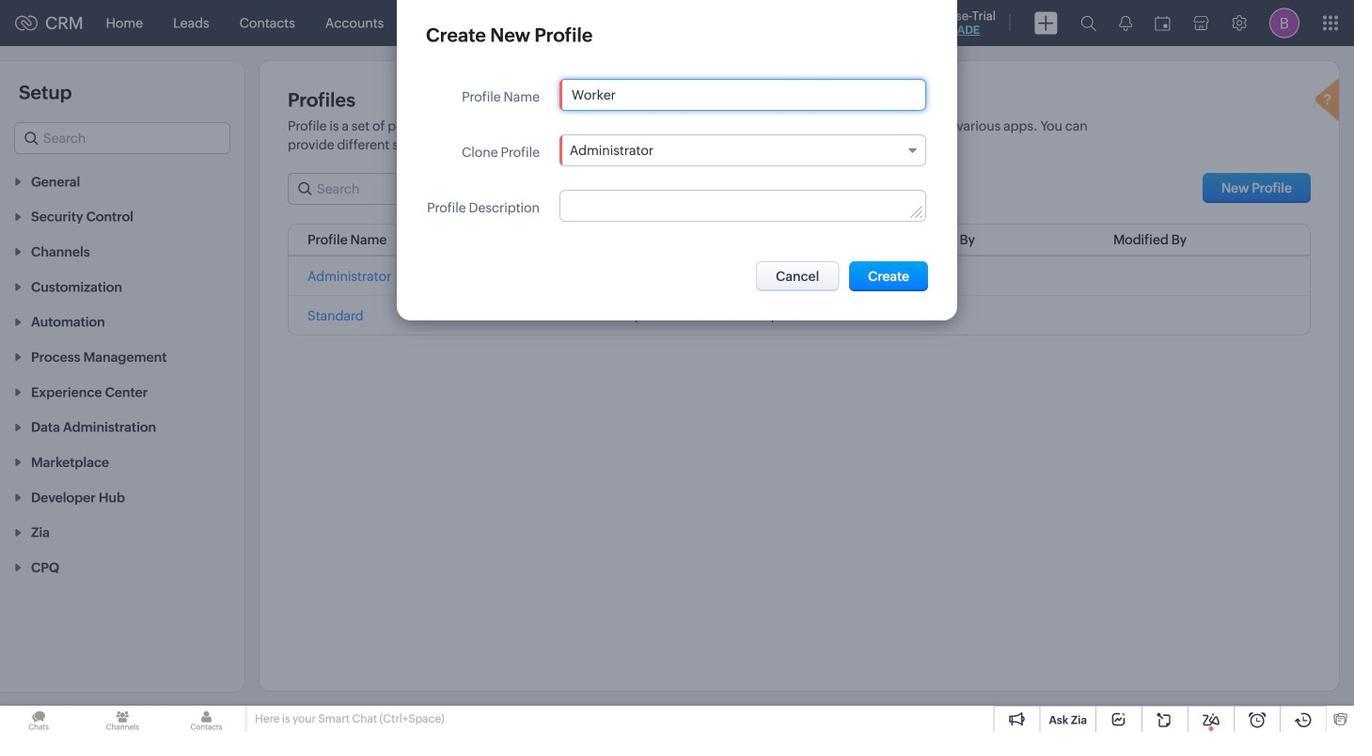 Task type: locate. For each thing, give the bounding box(es) containing it.
logo image
[[15, 16, 38, 31]]

profile element
[[1259, 0, 1312, 46]]

profile image
[[1270, 8, 1300, 38]]

None field
[[560, 135, 927, 167]]

contacts image
[[168, 707, 245, 733]]

help image
[[1312, 76, 1349, 127]]

channels image
[[84, 707, 161, 733]]

None text field
[[561, 80, 926, 110], [561, 191, 926, 221], [561, 80, 926, 110], [561, 191, 926, 221]]



Task type: vqa. For each thing, say whether or not it's contained in the screenshot.
Search "text field"
yes



Task type: describe. For each thing, give the bounding box(es) containing it.
Search text field
[[289, 174, 475, 204]]

chats image
[[0, 707, 77, 733]]



